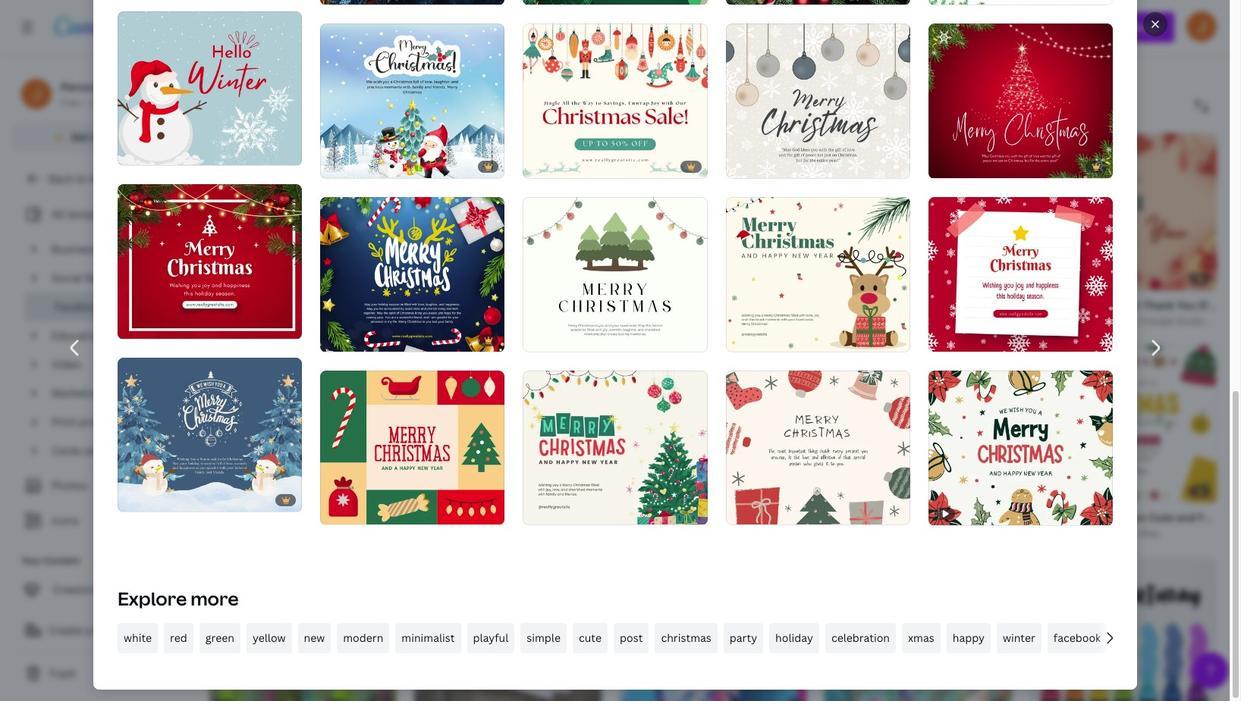 Task type: describe. For each thing, give the bounding box(es) containing it.
blue and red playful cartoon greeting happy tuesday facebook post image
[[209, 558, 396, 702]]

orange
[[1060, 298, 1098, 313]]

your
[[21, 555, 42, 568]]

and for blue
[[266, 510, 285, 524]]

red and green illustrative christmas facebook post image
[[928, 0, 1113, 5]]

facebook post by peach studio's images
[[650, 527, 827, 540]]

clear all (1) button
[[867, 60, 940, 90]]

facebook post by designesto link
[[240, 525, 396, 541]]

minimalist link
[[395, 623, 461, 654]]

posts
[[106, 300, 134, 314]]

creators you follow link
[[12, 575, 186, 605]]

green simple merry christmas facebook post image
[[523, 197, 707, 352]]

photo
[[398, 510, 429, 524]]

940 x 788 px (landscape)
[[339, 68, 468, 82]]

studio inside facebook post by canva creative studio link
[[592, 527, 621, 540]]

•
[[83, 96, 86, 109]]

holiday link
[[769, 623, 819, 654]]

print
[[52, 415, 77, 429]]

studio inside facebook post by tanya leclair - so swell studio link
[[629, 315, 658, 328]]

blue and yellow gradient oval photo frame facebook post link
[[240, 509, 541, 525]]

facebook post by canva creative studio link
[[445, 527, 621, 542]]

swell
[[604, 315, 627, 328]]

cute link
[[572, 623, 607, 654]]

back to home
[[49, 171, 120, 186]]

facebook post by tanya leclair - so swell studio link
[[445, 314, 658, 329]]

1 vertical spatial party
[[729, 631, 757, 645]]

images
[[796, 527, 827, 540]]

media
[[85, 271, 116, 285]]

birthday (facebook post) image
[[825, 346, 1012, 503]]

birthday (facebook post) link
[[855, 510, 1003, 527]]

green and black modern merry christmas sale facebook post image
[[725, 0, 910, 5]]

clear all (1)
[[875, 68, 933, 82]]

create a team
[[49, 624, 120, 638]]

post inside birthday (facebook post) facebook post by lelevien's team
[[899, 527, 919, 540]]

green simple christmas night party promotion facebook post image
[[523, 0, 707, 5]]

940
[[339, 68, 359, 82]]

yganko inside pink birthday party invitation facebook post facebook post by yganko
[[729, 315, 760, 328]]

new link
[[297, 623, 331, 654]]

birthday
[[855, 511, 900, 525]]

feature
[[656, 68, 695, 82]]

by left "peach" at right bottom
[[716, 527, 727, 540]]

invitations
[[106, 444, 160, 458]]

birthday inside pink birthday party invitation facebook post facebook post by yganko
[[675, 298, 720, 313]]

0 vertical spatial green red modern merry christmas facebook post image
[[725, 197, 910, 352]]

blue modern merry christmas facebook post image
[[320, 0, 504, 5]]

yellow link
[[246, 623, 291, 654]]

holiday
[[775, 631, 813, 645]]

pink birthday party invitation facebook post image
[[620, 134, 807, 290]]

red link
[[164, 623, 193, 654]]

red and blue simple hello winter facebook post image
[[117, 11, 302, 166]]

yganko inside purple happy birthday facebook post facebook post by yganko
[[934, 315, 965, 328]]

blue
[[240, 510, 263, 524]]

facebook post by canva creative studio
[[445, 527, 621, 540]]

social media
[[52, 271, 116, 285]]

post inside orange modern thank you (faceboo facebook post by triangle studio team
[[1105, 315, 1124, 328]]

facebook post by yganko link for birthday
[[855, 314, 1012, 329]]

blue and yellow gradient oval photo frame facebook post facebook post by designesto
[[240, 510, 541, 539]]

1
[[301, 68, 306, 81]]

happy
[[892, 298, 926, 313]]

team inside orange modern thank you (faceboo facebook post by triangle studio team
[[1207, 315, 1231, 328]]

new
[[304, 631, 325, 645]]

cute
[[579, 631, 601, 645]]

post)
[[958, 511, 985, 525]]

winter link
[[997, 623, 1041, 654]]

happy
[[952, 631, 984, 645]]

pink
[[650, 298, 672, 313]]

facebook post by tanya leclair - so swell studio
[[445, 315, 658, 328]]

cards
[[52, 444, 81, 458]]

yellow
[[288, 510, 321, 524]]

by inside birthday (facebook post) facebook post by lelevien's team
[[921, 527, 932, 540]]

cards and invitations
[[52, 444, 160, 458]]

(faceboo
[[1199, 298, 1241, 313]]

invitation
[[753, 298, 803, 313]]

frame
[[432, 510, 464, 524]]

161,117 templates
[[209, 99, 301, 113]]

more
[[190, 586, 238, 611]]

blue pink modern happy birthday (facebook post) image
[[620, 559, 807, 702]]

x
[[362, 68, 367, 82]]

1 horizontal spatial canva
[[524, 527, 551, 540]]

creators
[[53, 583, 97, 597]]

create a team button
[[12, 616, 197, 646]]

social
[[52, 271, 82, 285]]

peach
[[729, 527, 756, 540]]

trash
[[49, 667, 76, 681]]

print products link
[[46, 408, 177, 437]]

feature button
[[647, 60, 722, 90]]

yellow
[[252, 631, 285, 645]]

explore
[[117, 586, 187, 611]]

colorful creative happy birthday greeting facebook post image
[[1030, 559, 1217, 702]]

lelevien's
[[934, 527, 978, 540]]

white red green cute and fun christmas party facebook post image
[[1030, 346, 1217, 503]]

happy link
[[946, 623, 991, 654]]

create for create a blank facebook post
[[228, 223, 262, 237]]

by inside blue and yellow gradient oval photo frame facebook post facebook post by designesto
[[306, 526, 317, 539]]

green
[[205, 631, 234, 645]]

blue and red colorful merry christmas facebook post image
[[320, 24, 504, 178]]

facebook post by triangle studio team link
[[1060, 314, 1231, 329]]

orange modern thank you (faceboo link
[[1060, 297, 1241, 314]]

price
[[737, 68, 763, 82]]

winter
[[1003, 631, 1035, 645]]

all for all filters
[[240, 68, 253, 82]]

follow
[[121, 583, 155, 597]]

a for team
[[85, 624, 91, 638]]

a for blank
[[265, 223, 271, 237]]

facebook
[[1053, 631, 1101, 645]]

christmas link
[[655, 623, 717, 654]]

by left "creative"
[[511, 527, 522, 540]]

green and red geometric christmas greeting facebook post image
[[320, 371, 504, 525]]

post inside pink birthday party invitation facebook post facebook post by yganko
[[694, 315, 714, 328]]

and for cards
[[84, 444, 103, 458]]

940 x 788 px (landscape) button
[[330, 60, 495, 90]]



Task type: locate. For each thing, give the bounding box(es) containing it.
1 vertical spatial a
[[85, 624, 91, 638]]

1 vertical spatial team
[[980, 527, 1003, 540]]

triangle
[[1140, 315, 1174, 328]]

you inside orange modern thank you (faceboo facebook post by triangle studio team
[[1177, 298, 1196, 313]]

birthday inside purple happy birthday facebook post facebook post by yganko
[[928, 298, 973, 313]]

white gold modern elegant happy retirement greeting facebook post image
[[620, 346, 807, 503]]

thank
[[1143, 298, 1175, 313]]

party inside pink birthday party invitation facebook post facebook post by yganko
[[722, 298, 750, 313]]

post inside purple happy birthday facebook post facebook post by yganko
[[899, 315, 919, 328]]

a
[[265, 223, 271, 237], [85, 624, 91, 638]]

filters
[[256, 68, 289, 82]]

pink birthday party invitation facebook post link
[[650, 297, 880, 314]]

canva left pro
[[92, 130, 124, 144]]

post inside "link"
[[620, 631, 643, 645]]

161,117
[[209, 99, 247, 113]]

2 horizontal spatial studio
[[1176, 315, 1205, 328]]

1 vertical spatial templates
[[67, 207, 119, 222]]

clear
[[875, 68, 902, 82]]

1 horizontal spatial studio
[[629, 315, 658, 328]]

white link
[[117, 623, 158, 654]]

business
[[52, 242, 97, 256]]

post inside pink birthday party invitation facebook post facebook post by yganko
[[857, 298, 880, 313]]

purple happy birthday facebook post image
[[825, 134, 1012, 290]]

red modern merry christmas facebook post image
[[117, 184, 302, 339]]

celebration
[[831, 631, 890, 645]]

0 vertical spatial you
[[1177, 298, 1196, 313]]

by left nisq on the bottom of page
[[1126, 527, 1137, 540]]

by inside orange modern thank you (faceboo facebook post by triangle studio team
[[1126, 315, 1137, 328]]

social media link
[[46, 264, 177, 293]]

a inside button
[[85, 624, 91, 638]]

blue minimalist birthday facebook post image
[[825, 559, 1012, 702]]

2 birthday from the left
[[928, 298, 973, 313]]

trash link
[[12, 659, 197, 690]]

all filters
[[240, 68, 289, 82]]

facebook
[[304, 223, 352, 237], [805, 298, 855, 313], [976, 298, 1025, 313], [55, 300, 104, 314], [650, 315, 692, 328], [445, 315, 487, 328], [855, 315, 897, 328], [1060, 315, 1102, 328], [466, 510, 516, 524], [240, 526, 282, 539], [650, 527, 692, 540], [445, 527, 487, 540], [855, 527, 897, 540], [1060, 527, 1102, 540]]

1 horizontal spatial green red modern merry christmas facebook post image
[[725, 197, 910, 352]]

price button
[[728, 60, 791, 90]]

templates
[[249, 99, 301, 113], [67, 207, 119, 222]]

by down happy
[[921, 315, 932, 328]]

facebook post by yganko link down "invitation"
[[650, 314, 807, 329]]

you left follow
[[100, 583, 119, 597]]

0 horizontal spatial yganko
[[729, 315, 760, 328]]

create a blank facebook post element
[[209, 134, 396, 290]]

post
[[355, 223, 378, 237], [694, 315, 714, 328], [489, 315, 509, 328], [899, 315, 919, 328], [1105, 315, 1124, 328], [519, 510, 541, 524], [284, 526, 303, 539], [694, 527, 714, 540], [489, 527, 509, 540], [899, 527, 919, 540], [1105, 527, 1124, 540]]

orange modern thank you (facebook post) image
[[1030, 134, 1217, 290]]

get canva pro
[[71, 130, 144, 144]]

gradient
[[324, 510, 369, 524]]

2 yganko from the left
[[934, 315, 965, 328]]

1 horizontal spatial yganko
[[934, 315, 965, 328]]

2 facebook post by yganko link from the left
[[855, 314, 1012, 329]]

px
[[391, 68, 403, 82]]

green and red simple christmas sale facebook post image
[[523, 24, 707, 178]]

1 vertical spatial all
[[52, 207, 65, 222]]

blue and white color illustrative modern merry christmas greetings facebook post image
[[320, 197, 504, 352]]

templates for 161,117 templates
[[249, 99, 301, 113]]

0 vertical spatial canva
[[92, 130, 124, 144]]

and inside blue and yellow gradient oval photo frame facebook post facebook post by designesto
[[266, 510, 285, 524]]

purple happy birthday facebook post facebook post by yganko
[[855, 298, 1051, 328]]

None search field
[[646, 12, 968, 42]]

all left filters
[[240, 68, 253, 82]]

studio down (faceboo
[[1176, 315, 1205, 328]]

1 horizontal spatial create
[[228, 223, 262, 237]]

studio down pink
[[629, 315, 658, 328]]

and right cards
[[84, 444, 103, 458]]

1 horizontal spatial birthday
[[928, 298, 973, 313]]

0 horizontal spatial templates
[[67, 207, 119, 222]]

facebook post by nisq
[[1060, 527, 1159, 540]]

beige illustrative merry christmas greeting facebook post image
[[725, 371, 910, 525]]

get
[[71, 130, 90, 144]]

0 horizontal spatial green red modern merry christmas facebook post image
[[523, 371, 707, 525]]

party left "invitation"
[[722, 298, 750, 313]]

1 vertical spatial create
[[49, 624, 83, 638]]

by inside purple happy birthday facebook post facebook post by yganko
[[921, 315, 932, 328]]

studio right "creative"
[[592, 527, 621, 540]]

all templates
[[52, 207, 119, 222]]

post right cute
[[620, 631, 643, 645]]

nisq
[[1140, 527, 1159, 540]]

facebook inside orange modern thank you (faceboo facebook post by triangle studio team
[[1060, 315, 1102, 328]]

templates down filters
[[249, 99, 301, 113]]

red creative merry christmas facebook post image
[[928, 197, 1113, 352]]

1 horizontal spatial a
[[265, 223, 271, 237]]

blue and yellow gradient oval photo frame facebook post image
[[209, 345, 396, 502]]

playful
[[473, 631, 508, 645]]

1 horizontal spatial and
[[266, 510, 285, 524]]

create inside button
[[49, 624, 83, 638]]

1 vertical spatial and
[[266, 510, 285, 524]]

create a blank facebook post
[[228, 223, 378, 237]]

you right thank
[[1177, 298, 1196, 313]]

by inside pink birthday party invitation facebook post facebook post by yganko
[[716, 315, 727, 328]]

post inside purple happy birthday facebook post facebook post by yganko
[[1028, 298, 1051, 313]]

business link
[[46, 235, 177, 264]]

colorful doodle community event announcement facebook post image
[[415, 134, 602, 290]]

0 horizontal spatial canva
[[92, 130, 124, 144]]

facebook post by yganko link down happy
[[855, 314, 1012, 329]]

pro
[[127, 130, 144, 144]]

yganko
[[729, 315, 760, 328], [934, 315, 965, 328]]

0 vertical spatial all
[[240, 68, 253, 82]]

create for create a team
[[49, 624, 83, 638]]

facebook post by nisq link
[[1060, 527, 1217, 542]]

facebook post by lelevien's team link
[[855, 527, 1003, 542]]

modern
[[343, 631, 383, 645]]

1 horizontal spatial post
[[857, 298, 880, 313]]

0 horizontal spatial create
[[49, 624, 83, 638]]

2 horizontal spatial post
[[1028, 298, 1051, 313]]

0 vertical spatial templates
[[249, 99, 301, 113]]

post
[[857, 298, 880, 313], [1028, 298, 1051, 313], [620, 631, 643, 645]]

0 horizontal spatial and
[[84, 444, 103, 458]]

modern link
[[337, 623, 389, 654]]

modern
[[1100, 298, 1141, 313]]

so
[[590, 315, 602, 328]]

style
[[510, 68, 536, 82]]

marketing link
[[46, 379, 177, 408]]

post link
[[613, 623, 649, 654]]

team inside birthday (facebook post) facebook post by lelevien's team
[[980, 527, 1003, 540]]

birthday right pink
[[675, 298, 720, 313]]

by down yellow
[[306, 526, 317, 539]]

simple
[[526, 631, 560, 645]]

1 facebook post by yganko link from the left
[[650, 314, 807, 329]]

(facebook
[[902, 511, 955, 525]]

leclair
[[552, 315, 582, 328]]

christmas
[[661, 631, 711, 645]]

0 horizontal spatial post
[[620, 631, 643, 645]]

1 vertical spatial you
[[100, 583, 119, 597]]

white
[[123, 631, 151, 645]]

post left orange
[[1028, 298, 1051, 313]]

yellow and blue minimalist monotone economy civil society sdg facebook post image
[[415, 346, 602, 503]]

oval
[[372, 510, 395, 524]]

1 yganko from the left
[[729, 315, 760, 328]]

create left blank
[[228, 223, 262, 237]]

yganko down "purple happy birthday facebook post" link at the top of the page
[[934, 315, 965, 328]]

0 vertical spatial create
[[228, 223, 262, 237]]

celebration link
[[825, 623, 896, 654]]

1 horizontal spatial facebook post by yganko link
[[855, 314, 1012, 329]]

1 horizontal spatial all
[[240, 68, 253, 82]]

1 vertical spatial canva
[[524, 527, 551, 540]]

0 vertical spatial party
[[722, 298, 750, 313]]

team down post)
[[980, 527, 1003, 540]]

and right blue
[[266, 510, 285, 524]]

a left "team"
[[85, 624, 91, 638]]

red and green minimalist merry christmas facebook post image
[[928, 24, 1113, 178]]

blue and white watercolor illustration merry christmas greeting facebook post image
[[117, 358, 302, 513]]

team
[[1207, 315, 1231, 328], [980, 527, 1003, 540]]

0 horizontal spatial birthday
[[675, 298, 720, 313]]

yganko down pink birthday party invitation facebook post link
[[729, 315, 760, 328]]

simple link
[[520, 623, 566, 654]]

all for all templates
[[52, 207, 65, 222]]

party left holiday
[[729, 631, 757, 645]]

1 birthday from the left
[[675, 298, 720, 313]]

all
[[905, 68, 917, 82]]

education
[[52, 329, 103, 343]]

create a blank facebook post link
[[209, 134, 396, 290]]

studio's
[[758, 527, 793, 540]]

by down pink birthday party invitation facebook post link
[[716, 315, 727, 328]]

all down back
[[52, 207, 65, 222]]

grey and blue minimalist merry christmas facebook post image
[[725, 24, 910, 178]]

canva left "creative"
[[524, 527, 551, 540]]

to
[[76, 171, 86, 186]]

icons
[[52, 514, 79, 528]]

0 vertical spatial team
[[1207, 315, 1231, 328]]

canva inside button
[[92, 130, 124, 144]]

1 vertical spatial green red modern merry christmas facebook post image
[[523, 371, 707, 525]]

free
[[61, 96, 80, 109]]

1 horizontal spatial you
[[1177, 298, 1196, 313]]

facebook post by yganko link for party
[[650, 314, 807, 329]]

post left happy
[[857, 298, 880, 313]]

1 filter options selected element
[[295, 66, 313, 84]]

1 horizontal spatial team
[[1207, 315, 1231, 328]]

creators you follow
[[53, 583, 155, 597]]

designesto
[[319, 526, 367, 539]]

print products
[[52, 415, 126, 429]]

green red modern merry christmas facebook post image
[[725, 197, 910, 352], [523, 371, 707, 525]]

$
[[586, 486, 591, 497]]

create left "team"
[[49, 624, 83, 638]]

birthday right happy
[[928, 298, 973, 313]]

theme
[[579, 68, 613, 82]]

personal
[[61, 80, 106, 94]]

get canva pro button
[[12, 123, 197, 152]]

party
[[722, 298, 750, 313], [729, 631, 757, 645]]

by left tanya on the top left
[[511, 315, 522, 328]]

by down birthday (facebook post) link
[[921, 527, 932, 540]]

tanya
[[524, 315, 550, 328]]

xmas
[[908, 631, 934, 645]]

0 horizontal spatial you
[[100, 583, 119, 597]]

0 horizontal spatial studio
[[592, 527, 621, 540]]

blank
[[273, 223, 301, 237]]

facebook inside birthday (facebook post) facebook post by lelevien's team
[[855, 527, 897, 540]]

back to home link
[[12, 164, 197, 194]]

0 horizontal spatial facebook post by yganko link
[[650, 314, 807, 329]]

team down (faceboo
[[1207, 315, 1231, 328]]

studio inside orange modern thank you (faceboo facebook post by triangle studio team
[[1176, 315, 1205, 328]]

1 horizontal spatial templates
[[249, 99, 301, 113]]

0 horizontal spatial a
[[85, 624, 91, 638]]

playful link
[[467, 623, 514, 654]]

0 vertical spatial a
[[265, 223, 271, 237]]

by down modern
[[1126, 315, 1137, 328]]

all templates link
[[21, 200, 177, 229]]

0 vertical spatial and
[[84, 444, 103, 458]]

top level navigation element
[[134, 12, 610, 42]]

templates for all templates
[[67, 207, 119, 222]]

photos link
[[21, 472, 177, 501]]

0 horizontal spatial all
[[52, 207, 65, 222]]

a left blank
[[265, 223, 271, 237]]

xmas link
[[902, 623, 940, 654]]

back
[[49, 171, 73, 186]]

0 horizontal spatial team
[[980, 527, 1003, 540]]

brown wood texture attention facebook post image
[[415, 559, 602, 702]]

your content
[[21, 555, 80, 568]]

templates down back to home
[[67, 207, 119, 222]]



Task type: vqa. For each thing, say whether or not it's contained in the screenshot.
brown wood texture attention facebook post image
yes



